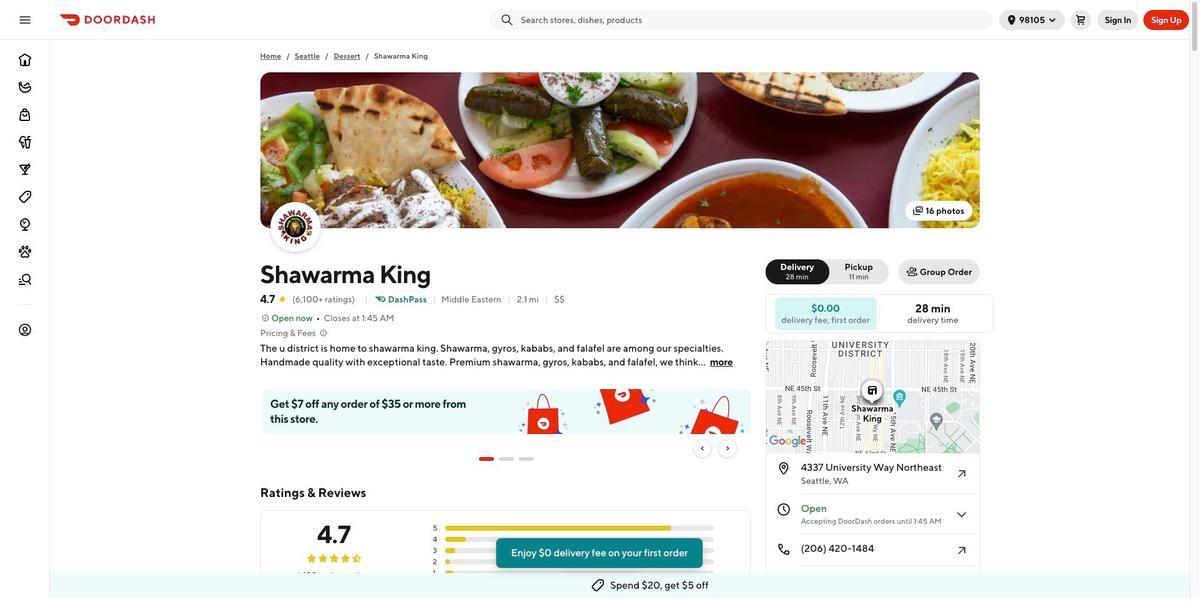 Task type: locate. For each thing, give the bounding box(es) containing it.
0 items, open order cart image
[[1076, 15, 1086, 25]]

shawarma king image
[[260, 72, 980, 229], [271, 204, 319, 251]]

Store search: begin typing to search for stores available on DoorDash text field
[[521, 13, 988, 26]]

select promotional banner element
[[479, 448, 534, 471]]

powered by google image
[[769, 436, 806, 448]]

None radio
[[822, 260, 889, 285]]

map region
[[766, 342, 979, 454]]

None radio
[[765, 260, 829, 285]]



Task type: describe. For each thing, give the bounding box(es) containing it.
open menu image
[[17, 12, 32, 27]]

order methods option group
[[765, 260, 889, 285]]



Task type: vqa. For each thing, say whether or not it's contained in the screenshot.
the Fries to the right
no



